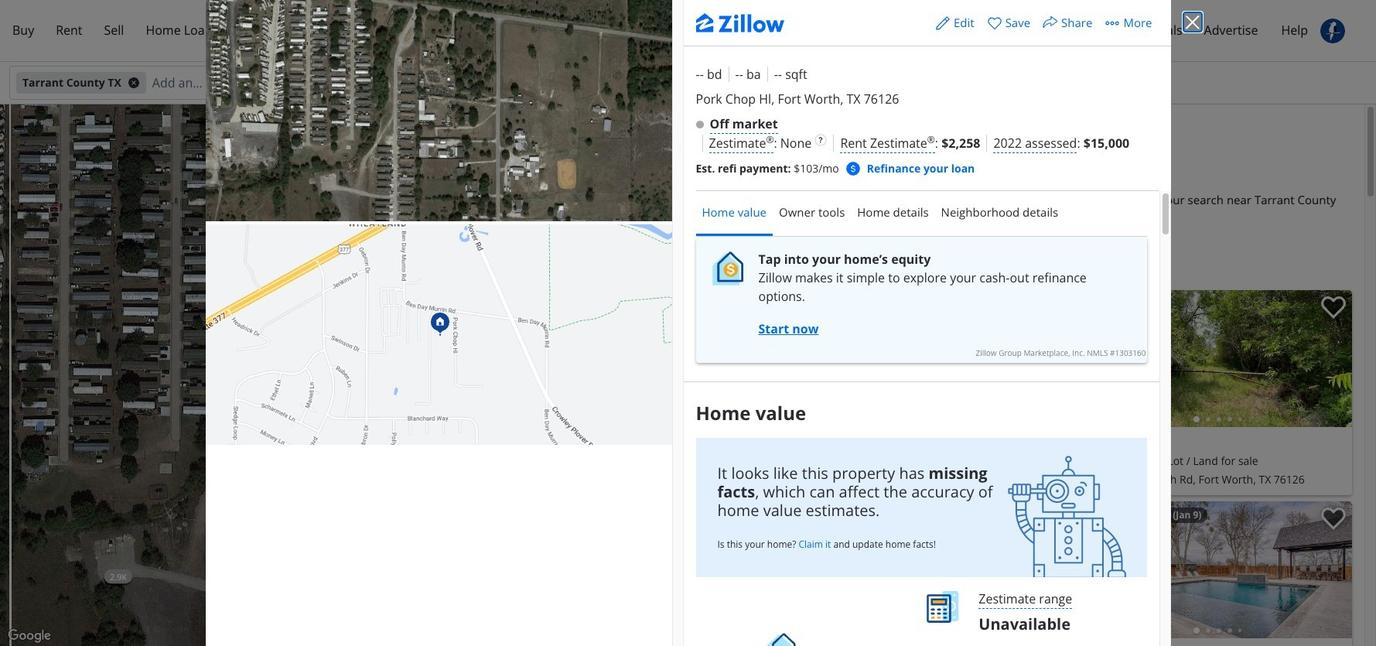 Task type: locate. For each thing, give the bounding box(es) containing it.
view larger view of the 1 photo of this home image
[[205, 0, 675, 221]]

property images, use arrow keys to navigate, image 1 of 40 group
[[1084, 501, 1352, 642]]

main navigation
[[0, 0, 1376, 62]]

remove tag image
[[127, 77, 140, 89]]

main content
[[796, 104, 1365, 646]]

property image
[[205, 224, 675, 445]]

6933 pearl ranch rd, fort worth, tx 76126 image
[[1084, 290, 1352, 427]]

zillow logo image
[[626, 19, 750, 46]]



Task type: vqa. For each thing, say whether or not it's contained in the screenshot.
3124 canoe brook pkwy, raleigh, nc 27614 Image
no



Task type: describe. For each thing, give the bounding box(es) containing it.
clear field image
[[216, 77, 228, 89]]

google image
[[4, 626, 55, 646]]

property images, use arrow keys to navigate, image 1 of 36 group
[[809, 290, 1077, 431]]

property images, use arrow keys to navigate, image 1 of 25 group
[[1084, 290, 1352, 431]]

5584 herkes pl, fort worth, tx 76126 image
[[809, 290, 1077, 427]]

7840 blanchard way, benbrook, tx 76126 image
[[1084, 501, 1352, 638]]

close image
[[1183, 13, 1202, 32]]

utility element
[[684, 0, 1171, 46]]

map region
[[0, 0, 1014, 646]]

8213 loar ct, fort worth, tx 76126 image
[[809, 501, 1077, 638]]

filters element
[[0, 62, 1376, 104]]

property images, use arrow keys to navigate, image 1 of 19 group
[[809, 501, 1077, 642]]



